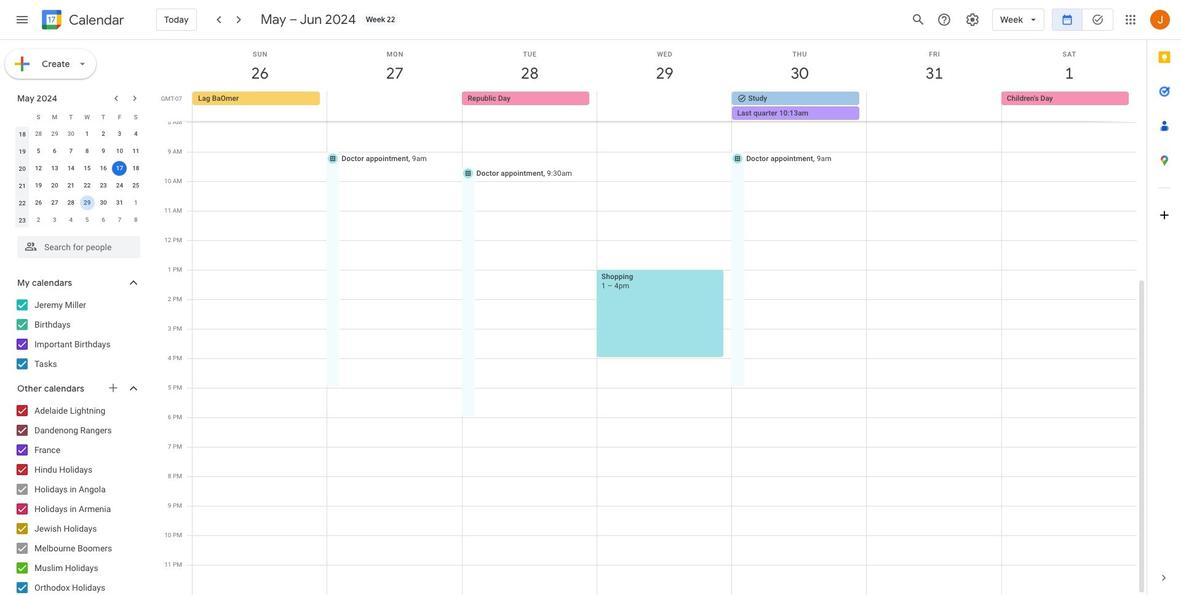 Task type: locate. For each thing, give the bounding box(es) containing it.
april 29 element
[[47, 127, 62, 142]]

30 element
[[96, 196, 111, 211]]

june 4 element
[[64, 213, 78, 228]]

june 3 element
[[47, 213, 62, 228]]

13 element
[[47, 161, 62, 176]]

31 element
[[112, 196, 127, 211]]

other calendars list
[[2, 401, 153, 596]]

15 element
[[80, 161, 95, 176]]

19 element
[[31, 179, 46, 193]]

column header
[[14, 108, 30, 126]]

thursday, may 30 element
[[733, 40, 868, 92]]

calendar element
[[39, 7, 124, 34]]

saturday, june 1 element
[[1003, 40, 1138, 92]]

6 element
[[47, 144, 62, 159]]

june 7 element
[[112, 213, 127, 228]]

5 element
[[31, 144, 46, 159]]

27 element
[[47, 196, 62, 211]]

june 2 element
[[31, 213, 46, 228]]

april 28 element
[[31, 127, 46, 142]]

12 element
[[31, 161, 46, 176]]

column header inside may 2024 grid
[[14, 108, 30, 126]]

row group
[[14, 126, 144, 229]]

row
[[187, 92, 1147, 121], [14, 108, 144, 126], [14, 126, 144, 143], [14, 143, 144, 160], [14, 160, 144, 177], [14, 177, 144, 195], [14, 195, 144, 212], [14, 212, 144, 229]]

14 element
[[64, 161, 78, 176]]

23 element
[[96, 179, 111, 193]]

main drawer image
[[15, 12, 30, 27]]

21 element
[[64, 179, 78, 193]]

heading
[[66, 13, 124, 27]]

cell
[[328, 92, 462, 121], [597, 92, 732, 121], [732, 92, 867, 121], [867, 92, 1002, 121], [112, 160, 128, 177], [79, 195, 95, 212]]

None search field
[[0, 231, 153, 259]]

my calendars list
[[2, 295, 153, 374]]

tab list
[[1148, 40, 1182, 561]]

grid
[[158, 40, 1147, 596]]



Task type: describe. For each thing, give the bounding box(es) containing it.
wednesday, may 29 element
[[598, 40, 733, 92]]

7 element
[[64, 144, 78, 159]]

28 element
[[64, 196, 78, 211]]

heading inside "calendar" element
[[66, 13, 124, 27]]

friday, may 31 element
[[868, 40, 1003, 92]]

june 6 element
[[96, 213, 111, 228]]

settings menu image
[[966, 12, 981, 27]]

june 8 element
[[129, 213, 143, 228]]

june 5 element
[[80, 213, 95, 228]]

4 element
[[129, 127, 143, 142]]

25 element
[[129, 179, 143, 193]]

april 30 element
[[64, 127, 78, 142]]

9 element
[[96, 144, 111, 159]]

Search for people text field
[[25, 236, 133, 259]]

10 element
[[112, 144, 127, 159]]

3 element
[[112, 127, 127, 142]]

18 element
[[129, 161, 143, 176]]

16 element
[[96, 161, 111, 176]]

sunday, may 26 element
[[193, 40, 328, 92]]

may 2024 grid
[[12, 108, 144, 229]]

add other calendars image
[[107, 382, 119, 395]]

26 element
[[31, 196, 46, 211]]

29 element
[[80, 196, 95, 211]]

11 element
[[129, 144, 143, 159]]

17, today element
[[112, 161, 127, 176]]

june 1 element
[[129, 196, 143, 211]]

tuesday, may 28 element
[[463, 40, 598, 92]]

22 element
[[80, 179, 95, 193]]

2 element
[[96, 127, 111, 142]]

monday, may 27 element
[[328, 40, 463, 92]]

20 element
[[47, 179, 62, 193]]

8 element
[[80, 144, 95, 159]]

24 element
[[112, 179, 127, 193]]

row group inside may 2024 grid
[[14, 126, 144, 229]]

1 element
[[80, 127, 95, 142]]



Task type: vqa. For each thing, say whether or not it's contained in the screenshot.
END DATE Text Field
no



